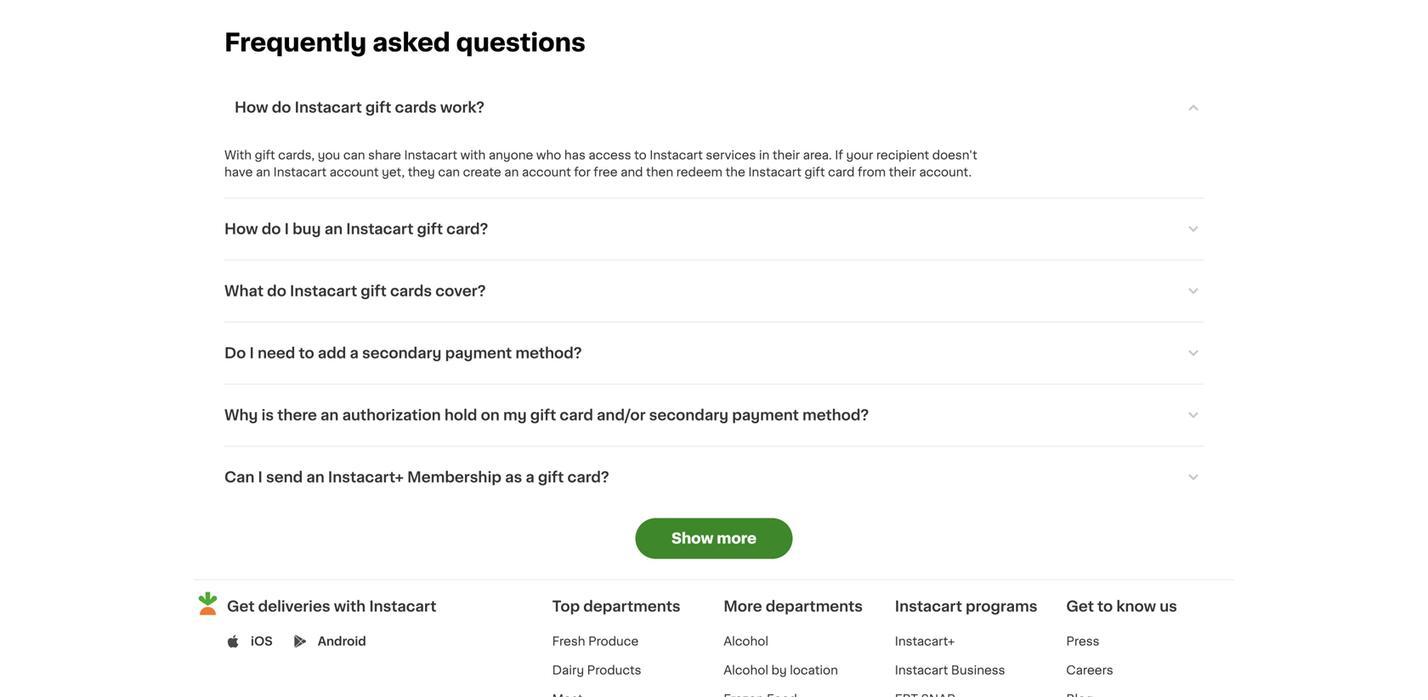 Task type: locate. For each thing, give the bounding box(es) containing it.
departments
[[584, 599, 681, 614], [766, 599, 863, 614]]

do i need to add a secondary payment method?
[[224, 346, 582, 360]]

your
[[846, 149, 873, 161]]

2 horizontal spatial to
[[1098, 599, 1113, 614]]

careers link
[[1067, 664, 1114, 676]]

in
[[759, 149, 770, 161]]

dairy products link
[[552, 664, 642, 676]]

us
[[1160, 599, 1178, 614]]

0 horizontal spatial i
[[250, 346, 254, 360]]

their down recipient on the right
[[889, 166, 916, 178]]

instacart inside dropdown button
[[295, 100, 362, 115]]

0 vertical spatial method?
[[516, 346, 582, 360]]

card inside with gift cards, you can share instacart with anyone who has access to instacart services in their area. if your recipient doesn't have an instacart account yet, they can create an account for free and then redeem the instacart gift card from their account.
[[828, 166, 855, 178]]

how do instacart gift cards work? button
[[224, 77, 1204, 138]]

1 horizontal spatial instacart+
[[895, 635, 955, 647]]

instacart+
[[328, 470, 404, 485], [895, 635, 955, 647]]

their
[[773, 149, 800, 161], [889, 166, 916, 178]]

recipient
[[877, 149, 930, 161]]

0 vertical spatial card?
[[447, 222, 488, 236]]

dairy products
[[552, 664, 642, 676]]

secondary up "can i send an instacart+ membership as a gift card?" dropdown button
[[649, 408, 729, 422]]

show
[[672, 531, 714, 546]]

free
[[594, 166, 618, 178]]

an right there
[[321, 408, 339, 422]]

to inside with gift cards, you can share instacart with anyone who has access to instacart services in their area. if your recipient doesn't have an instacart account yet, they can create an account for free and then redeem the instacart gift card from their account.
[[634, 149, 647, 161]]

1 horizontal spatial to
[[634, 149, 647, 161]]

1 vertical spatial do
[[262, 222, 281, 236]]

card? down 'create'
[[447, 222, 488, 236]]

0 vertical spatial i
[[285, 222, 289, 236]]

how inside dropdown button
[[235, 100, 268, 115]]

how up with
[[235, 100, 268, 115]]

2 alcohol from the top
[[724, 664, 769, 676]]

an
[[256, 166, 270, 178], [504, 166, 519, 178], [325, 222, 343, 236], [321, 408, 339, 422], [306, 470, 325, 485]]

1 horizontal spatial card?
[[568, 470, 609, 485]]

1 vertical spatial method?
[[803, 408, 869, 422]]

get
[[227, 599, 255, 614], [1067, 599, 1094, 614]]

1 horizontal spatial payment
[[732, 408, 799, 422]]

0 vertical spatial a
[[350, 346, 359, 360]]

0 vertical spatial card
[[828, 166, 855, 178]]

their right in
[[773, 149, 800, 161]]

produce
[[588, 635, 639, 647]]

card?
[[447, 222, 488, 236], [568, 470, 609, 485]]

secondary up authorization
[[362, 346, 442, 360]]

1 get from the left
[[227, 599, 255, 614]]

instacart
[[295, 100, 362, 115], [404, 149, 458, 161], [650, 149, 703, 161], [273, 166, 327, 178], [749, 166, 802, 178], [346, 222, 414, 236], [290, 284, 357, 298], [369, 599, 437, 614], [895, 599, 962, 614], [895, 664, 948, 676]]

0 horizontal spatial departments
[[584, 599, 681, 614]]

to
[[634, 149, 647, 161], [299, 346, 314, 360], [1098, 599, 1113, 614]]

how do i buy an instacart gift card?
[[224, 222, 488, 236]]

by
[[772, 664, 787, 676]]

0 horizontal spatial instacart+
[[328, 470, 404, 485]]

1 alcohol from the top
[[724, 635, 769, 647]]

how for how do instacart gift cards work?
[[235, 100, 268, 115]]

2 get from the left
[[1067, 599, 1094, 614]]

0 vertical spatial payment
[[445, 346, 512, 360]]

alcohol
[[724, 635, 769, 647], [724, 664, 769, 676]]

do
[[224, 346, 246, 360]]

0 vertical spatial do
[[272, 100, 291, 115]]

1 horizontal spatial i
[[258, 470, 263, 485]]

gift right as
[[538, 470, 564, 485]]

1 vertical spatial with
[[334, 599, 366, 614]]

card? inside dropdown button
[[568, 470, 609, 485]]

2 vertical spatial i
[[258, 470, 263, 485]]

departments up location
[[766, 599, 863, 614]]

0 vertical spatial cards
[[395, 100, 437, 115]]

1 vertical spatial secondary
[[649, 408, 729, 422]]

gift right the my
[[530, 408, 556, 422]]

instacart+ down authorization
[[328, 470, 404, 485]]

0 vertical spatial can
[[343, 149, 365, 161]]

0 horizontal spatial can
[[343, 149, 365, 161]]

1 vertical spatial alcohol
[[724, 664, 769, 676]]

and
[[621, 166, 643, 178]]

to left know
[[1098, 599, 1113, 614]]

do
[[272, 100, 291, 115], [262, 222, 281, 236], [267, 284, 286, 298]]

what
[[224, 284, 264, 298]]

1 vertical spatial how
[[224, 222, 258, 236]]

2 vertical spatial to
[[1098, 599, 1113, 614]]

frequently
[[224, 30, 367, 55]]

1 departments from the left
[[584, 599, 681, 614]]

card left and/or
[[560, 408, 593, 422]]

0 horizontal spatial with
[[334, 599, 366, 614]]

1 horizontal spatial departments
[[766, 599, 863, 614]]

cards inside dropdown button
[[395, 100, 437, 115]]

why is there an authorization hold on my gift card and/or secondary payment method?
[[224, 408, 869, 422]]

and/or
[[597, 408, 646, 422]]

0 horizontal spatial their
[[773, 149, 800, 161]]

i left buy
[[285, 222, 289, 236]]

an right the send
[[306, 470, 325, 485]]

0 vertical spatial to
[[634, 149, 647, 161]]

programs
[[966, 599, 1038, 614]]

alcohol down the alcohol link
[[724, 664, 769, 676]]

cards left work?
[[395, 100, 437, 115]]

do up cards, in the top left of the page
[[272, 100, 291, 115]]

they
[[408, 166, 435, 178]]

2 departments from the left
[[766, 599, 863, 614]]

0 vertical spatial alcohol
[[724, 635, 769, 647]]

add
[[318, 346, 346, 360]]

1 horizontal spatial get
[[1067, 599, 1094, 614]]

with up 'create'
[[461, 149, 486, 161]]

do for how do i buy an instacart gift card?
[[262, 222, 281, 236]]

payment down do i need to add a secondary payment method? dropdown button
[[732, 408, 799, 422]]

0 horizontal spatial to
[[299, 346, 314, 360]]

0 vertical spatial how
[[235, 100, 268, 115]]

press
[[1067, 635, 1100, 647]]

0 vertical spatial instacart+
[[328, 470, 404, 485]]

instacart business
[[895, 664, 1005, 676]]

cards for cover?
[[390, 284, 432, 298]]

i for need
[[250, 346, 254, 360]]

an inside why is there an authorization hold on my gift card and/or secondary payment method? dropdown button
[[321, 408, 339, 422]]

account down you
[[330, 166, 379, 178]]

payment
[[445, 346, 512, 360], [732, 408, 799, 422]]

secondary
[[362, 346, 442, 360], [649, 408, 729, 422]]

i inside dropdown button
[[285, 222, 289, 236]]

card down if
[[828, 166, 855, 178]]

press link
[[1067, 635, 1100, 647]]

frequently asked questions
[[224, 30, 586, 55]]

2 vertical spatial do
[[267, 284, 286, 298]]

i right can in the bottom left of the page
[[258, 470, 263, 485]]

cover?
[[436, 284, 486, 298]]

1 horizontal spatial method?
[[803, 408, 869, 422]]

0 horizontal spatial card?
[[447, 222, 488, 236]]

1 vertical spatial payment
[[732, 408, 799, 422]]

0 vertical spatial their
[[773, 149, 800, 161]]

0 horizontal spatial get
[[227, 599, 255, 614]]

payment up on
[[445, 346, 512, 360]]

business
[[951, 664, 1005, 676]]

how inside dropdown button
[[224, 222, 258, 236]]

0 horizontal spatial method?
[[516, 346, 582, 360]]

cards
[[395, 100, 437, 115], [390, 284, 432, 298]]

with gift cards, you can share instacart with anyone who has access to instacart services in their area. if your recipient doesn't have an instacart account yet, they can create an account for free and then redeem the instacart gift card from their account.
[[224, 149, 981, 178]]

0 horizontal spatial card
[[560, 408, 593, 422]]

1 vertical spatial instacart+
[[895, 635, 955, 647]]

do right what
[[267, 284, 286, 298]]

card? inside dropdown button
[[447, 222, 488, 236]]

get right instacart shopper app logo
[[227, 599, 255, 614]]

account
[[330, 166, 379, 178], [522, 166, 571, 178]]

1 vertical spatial to
[[299, 346, 314, 360]]

1 horizontal spatial can
[[438, 166, 460, 178]]

how down have
[[224, 222, 258, 236]]

1 horizontal spatial secondary
[[649, 408, 729, 422]]

instacart business link
[[895, 664, 1005, 676]]

can i send an instacart+ membership as a gift card? button
[[224, 447, 1204, 508]]

0 horizontal spatial secondary
[[362, 346, 442, 360]]

1 vertical spatial can
[[438, 166, 460, 178]]

do inside dropdown button
[[272, 100, 291, 115]]

then
[[646, 166, 674, 178]]

to left add
[[299, 346, 314, 360]]

1 vertical spatial a
[[526, 470, 535, 485]]

1 horizontal spatial with
[[461, 149, 486, 161]]

cards left the cover?
[[390, 284, 432, 298]]

more departments
[[724, 599, 863, 614]]

1 vertical spatial cards
[[390, 284, 432, 298]]

access
[[589, 149, 631, 161]]

secondary inside why is there an authorization hold on my gift card and/or secondary payment method? dropdown button
[[649, 408, 729, 422]]

i right do
[[250, 346, 254, 360]]

card? down and/or
[[568, 470, 609, 485]]

1 horizontal spatial card
[[828, 166, 855, 178]]

a right add
[[350, 346, 359, 360]]

a
[[350, 346, 359, 360], [526, 470, 535, 485]]

gift down the they
[[417, 222, 443, 236]]

cards inside dropdown button
[[390, 284, 432, 298]]

departments up produce at the left bottom of page
[[584, 599, 681, 614]]

do left buy
[[262, 222, 281, 236]]

1 vertical spatial i
[[250, 346, 254, 360]]

an right buy
[[325, 222, 343, 236]]

1 horizontal spatial account
[[522, 166, 571, 178]]

work?
[[440, 100, 485, 115]]

get up press link
[[1067, 599, 1094, 614]]

top
[[552, 599, 580, 614]]

0 horizontal spatial a
[[350, 346, 359, 360]]

how
[[235, 100, 268, 115], [224, 222, 258, 236]]

on
[[481, 408, 500, 422]]

i
[[285, 222, 289, 236], [250, 346, 254, 360], [258, 470, 263, 485]]

questions
[[456, 30, 586, 55]]

can right you
[[343, 149, 365, 161]]

cards,
[[278, 149, 315, 161]]

1 vertical spatial card
[[560, 408, 593, 422]]

0 vertical spatial secondary
[[362, 346, 442, 360]]

doesn't
[[933, 149, 978, 161]]

to up and
[[634, 149, 647, 161]]

0 vertical spatial with
[[461, 149, 486, 161]]

how do instacart gift cards work?
[[235, 100, 485, 115]]

1 vertical spatial their
[[889, 166, 916, 178]]

instacart+ up 'instacart business'
[[895, 635, 955, 647]]

instacart shopper app logo image
[[194, 590, 222, 618]]

create
[[463, 166, 501, 178]]

2 horizontal spatial i
[[285, 222, 289, 236]]

fresh produce
[[552, 635, 639, 647]]

card
[[828, 166, 855, 178], [560, 408, 593, 422]]

1 horizontal spatial a
[[526, 470, 535, 485]]

1 vertical spatial card?
[[568, 470, 609, 485]]

account down who
[[522, 166, 571, 178]]

an down anyone
[[504, 166, 519, 178]]

asked
[[372, 30, 451, 55]]

can right the they
[[438, 166, 460, 178]]

alcohol down more
[[724, 635, 769, 647]]

with up android
[[334, 599, 366, 614]]

0 horizontal spatial account
[[330, 166, 379, 178]]

get for get deliveries with instacart
[[227, 599, 255, 614]]

0 horizontal spatial payment
[[445, 346, 512, 360]]

a right as
[[526, 470, 535, 485]]



Task type: describe. For each thing, give the bounding box(es) containing it.
2 account from the left
[[522, 166, 571, 178]]

departments for top departments
[[584, 599, 681, 614]]

instacart+ link
[[895, 635, 955, 647]]

share
[[368, 149, 401, 161]]

top departments
[[552, 599, 681, 614]]

instacart programs
[[895, 599, 1038, 614]]

has
[[565, 149, 586, 161]]

gift down how do i buy an instacart gift card?
[[361, 284, 387, 298]]

account.
[[920, 166, 972, 178]]

show more
[[672, 531, 757, 546]]

departments for more departments
[[766, 599, 863, 614]]

from
[[858, 166, 886, 178]]

if
[[835, 149, 843, 161]]

with inside with gift cards, you can share instacart with anyone who has access to instacart services in their area. if your recipient doesn't have an instacart account yet, they can create an account for free and then redeem the instacart gift card from their account.
[[461, 149, 486, 161]]

more
[[724, 599, 762, 614]]

instacart+ inside dropdown button
[[328, 470, 404, 485]]

android link
[[318, 633, 366, 650]]

for
[[574, 166, 591, 178]]

there
[[277, 408, 317, 422]]

know
[[1117, 599, 1156, 614]]

who
[[536, 149, 561, 161]]

send
[[266, 470, 303, 485]]

deliveries
[[258, 599, 330, 614]]

need
[[258, 346, 295, 360]]

yet,
[[382, 166, 405, 178]]

have
[[224, 166, 253, 178]]

do for what do instacart gift cards cover?
[[267, 284, 286, 298]]

how do i buy an instacart gift card? button
[[224, 198, 1204, 260]]

ios
[[251, 635, 273, 647]]

careers
[[1067, 664, 1114, 676]]

membership
[[407, 470, 502, 485]]

fresh
[[552, 635, 585, 647]]

what do instacart gift cards cover?
[[224, 284, 486, 298]]

what do instacart gift cards cover? button
[[224, 260, 1204, 322]]

area.
[[803, 149, 832, 161]]

alcohol link
[[724, 635, 769, 647]]

an inside "can i send an instacart+ membership as a gift card?" dropdown button
[[306, 470, 325, 485]]

alcohol by location
[[724, 664, 838, 676]]

android play store logo image
[[294, 635, 307, 648]]

ios app store logo image
[[227, 635, 240, 648]]

get to know us
[[1067, 599, 1178, 614]]

how for how do i buy an instacart gift card?
[[224, 222, 258, 236]]

services
[[706, 149, 756, 161]]

you
[[318, 149, 340, 161]]

dairy
[[552, 664, 584, 676]]

fresh produce link
[[552, 635, 639, 647]]

gift up share
[[366, 100, 391, 115]]

my
[[503, 408, 527, 422]]

can i send an instacart+ membership as a gift card?
[[224, 470, 609, 485]]

payment inside do i need to add a secondary payment method? dropdown button
[[445, 346, 512, 360]]

buy
[[293, 222, 321, 236]]

the
[[726, 166, 746, 178]]

alcohol by location link
[[724, 664, 838, 676]]

authorization
[[342, 408, 441, 422]]

alcohol for the alcohol link
[[724, 635, 769, 647]]

method? inside dropdown button
[[516, 346, 582, 360]]

as
[[505, 470, 522, 485]]

get deliveries with instacart
[[227, 599, 437, 614]]

secondary inside do i need to add a secondary payment method? dropdown button
[[362, 346, 442, 360]]

why is there an authorization hold on my gift card and/or secondary payment method? button
[[224, 385, 1204, 446]]

anyone
[[489, 149, 533, 161]]

card inside dropdown button
[[560, 408, 593, 422]]

show more button
[[636, 518, 793, 559]]

android
[[318, 635, 366, 647]]

cards for work?
[[395, 100, 437, 115]]

why
[[224, 408, 258, 422]]

gift down area.
[[805, 166, 825, 178]]

more
[[717, 531, 757, 546]]

1 horizontal spatial their
[[889, 166, 916, 178]]

products
[[587, 664, 642, 676]]

can
[[224, 470, 255, 485]]

payment inside why is there an authorization hold on my gift card and/or secondary payment method? dropdown button
[[732, 408, 799, 422]]

1 account from the left
[[330, 166, 379, 178]]

is
[[262, 408, 274, 422]]

to inside dropdown button
[[299, 346, 314, 360]]

do i need to add a secondary payment method? button
[[224, 323, 1204, 384]]

hold
[[445, 408, 477, 422]]

i for send
[[258, 470, 263, 485]]

an inside 'how do i buy an instacart gift card?' dropdown button
[[325, 222, 343, 236]]

ios link
[[251, 633, 273, 650]]

with
[[224, 149, 252, 161]]

do for how do instacart gift cards work?
[[272, 100, 291, 115]]

gift right with
[[255, 149, 275, 161]]

an right have
[[256, 166, 270, 178]]

get for get to know us
[[1067, 599, 1094, 614]]

alcohol for alcohol by location
[[724, 664, 769, 676]]

method? inside dropdown button
[[803, 408, 869, 422]]

redeem
[[677, 166, 723, 178]]

location
[[790, 664, 838, 676]]



Task type: vqa. For each thing, say whether or not it's contained in the screenshot.
'&' within Pamela's Baking & Pancake Mix 64 oz
no



